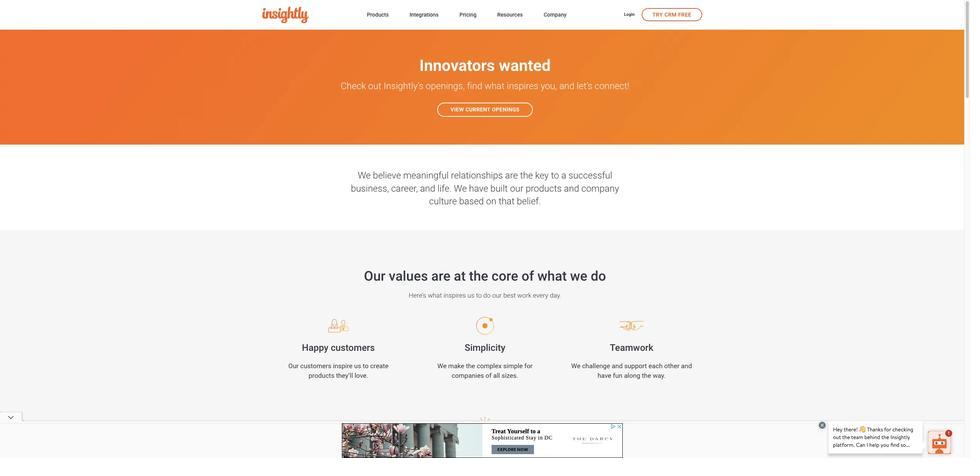 Task type: vqa. For each thing, say whether or not it's contained in the screenshot.
the bottommost the "lasting"
no



Task type: locate. For each thing, give the bounding box(es) containing it.
do down our values are at the core of what we do
[[484, 292, 491, 300]]

customers up the inspire
[[331, 343, 375, 354]]

0 horizontal spatial us
[[354, 363, 361, 371]]

0 horizontal spatial what
[[428, 292, 442, 300]]

2 horizontal spatial what
[[538, 269, 567, 285]]

the left the way.
[[642, 372, 652, 380]]

0 horizontal spatial our
[[289, 363, 299, 371]]

1 vertical spatial of
[[486, 372, 492, 380]]

for
[[525, 363, 533, 371]]

openings
[[492, 107, 520, 113]]

best
[[504, 292, 516, 300]]

company link
[[544, 10, 567, 21]]

we right life.
[[454, 183, 467, 194]]

we left challenge
[[572, 363, 581, 371]]

our customers inspire us to create products they'll love.
[[289, 363, 389, 380]]

our inside we believe meaningful relationships are the key to a successful business, career, and life. we have built our products and company culture based on that belief.
[[511, 183, 524, 194]]

are
[[506, 170, 518, 181], [432, 269, 451, 285]]

1 vertical spatial what
[[538, 269, 567, 285]]

have down relationships
[[469, 183, 489, 194]]

1 vertical spatial do
[[484, 292, 491, 300]]

products left the "they'll"
[[309, 372, 335, 380]]

the up companies
[[466, 363, 476, 371]]

0 horizontal spatial of
[[486, 372, 492, 380]]

0 vertical spatial products
[[526, 183, 562, 194]]

products link
[[367, 10, 389, 21]]

1 vertical spatial customers
[[301, 363, 332, 371]]

1 horizontal spatial to
[[476, 292, 482, 300]]

2 vertical spatial to
[[363, 363, 369, 371]]

1 vertical spatial our
[[493, 292, 502, 300]]

the inside we believe meaningful relationships are the key to a successful business, career, and life. we have built our products and company culture based on that belief.
[[521, 170, 533, 181]]

do right we
[[591, 269, 607, 285]]

have down challenge
[[598, 372, 612, 380]]

0 vertical spatial inspires
[[507, 81, 539, 92]]

1 vertical spatial our
[[289, 363, 299, 371]]

210706 careers values icon teamwork image
[[607, 317, 657, 336]]

0 horizontal spatial have
[[469, 183, 489, 194]]

are left at
[[432, 269, 451, 285]]

our
[[511, 183, 524, 194], [493, 292, 502, 300]]

and down meaningful
[[420, 183, 436, 194]]

us
[[468, 292, 475, 300], [354, 363, 361, 371]]

1 horizontal spatial what
[[485, 81, 505, 92]]

pricing
[[460, 12, 477, 18]]

of
[[522, 269, 535, 285], [486, 372, 492, 380]]

make
[[449, 363, 465, 371]]

the
[[521, 170, 533, 181], [469, 269, 489, 285], [466, 363, 476, 371], [642, 372, 652, 380]]

we believe meaningful relationships are the key to a successful business, career, and life. we have built our products and company culture based on that belief.
[[351, 170, 620, 207]]

1 horizontal spatial our
[[364, 269, 386, 285]]

what right here's at the left bottom
[[428, 292, 442, 300]]

free
[[679, 11, 692, 18]]

to left "a" on the top right
[[552, 170, 560, 181]]

our inside our customers inspire us to create products they'll love.
[[289, 363, 299, 371]]

and right other
[[682, 363, 693, 371]]

challenge
[[583, 363, 611, 371]]

insightly logo link
[[262, 7, 355, 23]]

1 horizontal spatial our
[[511, 183, 524, 194]]

find
[[467, 81, 483, 92]]

out
[[368, 81, 382, 92]]

have
[[469, 183, 489, 194], [598, 372, 612, 380]]

210706 careers values icon big ideas image
[[460, 418, 511, 437]]

core
[[492, 269, 519, 285]]

our left best
[[493, 292, 502, 300]]

to inside we believe meaningful relationships are the key to a successful business, career, and life. we have built our products and company culture based on that belief.
[[552, 170, 560, 181]]

we
[[358, 170, 371, 181], [454, 183, 467, 194], [438, 363, 447, 371], [572, 363, 581, 371]]

1 vertical spatial us
[[354, 363, 361, 371]]

of up work
[[522, 269, 535, 285]]

us down our values are at the core of what we do
[[468, 292, 475, 300]]

other
[[665, 363, 680, 371]]

way.
[[653, 372, 666, 380]]

to down our values are at the core of what we do
[[476, 292, 482, 300]]

0 vertical spatial to
[[552, 170, 560, 181]]

products inside our customers inspire us to create products they'll love.
[[309, 372, 335, 380]]

1 vertical spatial inspires
[[444, 292, 466, 300]]

1 horizontal spatial products
[[526, 183, 562, 194]]

0 vertical spatial our
[[511, 183, 524, 194]]

are up built
[[506, 170, 518, 181]]

us for inspires
[[468, 292, 475, 300]]

and down "a" on the top right
[[564, 183, 580, 194]]

to up love.
[[363, 363, 369, 371]]

1 horizontal spatial of
[[522, 269, 535, 285]]

0 vertical spatial customers
[[331, 343, 375, 354]]

big
[[466, 444, 480, 455]]

login
[[625, 12, 635, 17]]

check
[[341, 81, 366, 92]]

here's
[[409, 292, 427, 300]]

companies
[[452, 372, 484, 380]]

we challenge and support each other and have fun along the way.
[[572, 363, 693, 380]]

successful
[[569, 170, 613, 181]]

2 vertical spatial what
[[428, 292, 442, 300]]

inspires down wanted
[[507, 81, 539, 92]]

built
[[491, 183, 508, 194]]

we up business,
[[358, 170, 371, 181]]

1 horizontal spatial us
[[468, 292, 475, 300]]

at
[[454, 269, 466, 285]]

what up day. on the right
[[538, 269, 567, 285]]

what
[[485, 81, 505, 92], [538, 269, 567, 285], [428, 292, 442, 300]]

2 horizontal spatial to
[[552, 170, 560, 181]]

insightly's
[[384, 81, 424, 92]]

we left the make
[[438, 363, 447, 371]]

1 horizontal spatial are
[[506, 170, 518, 181]]

to inside our customers inspire us to create products they'll love.
[[363, 363, 369, 371]]

0 vertical spatial our
[[364, 269, 386, 285]]

0 vertical spatial have
[[469, 183, 489, 194]]

view
[[451, 107, 464, 113]]

are inside we believe meaningful relationships are the key to a successful business, career, and life. we have built our products and company culture based on that belief.
[[506, 170, 518, 181]]

try crm free button
[[642, 8, 703, 21]]

0 vertical spatial us
[[468, 292, 475, 300]]

customers inside our customers inspire us to create products they'll love.
[[301, 363, 332, 371]]

work
[[518, 292, 532, 300]]

our for our customers inspire us to create products they'll love.
[[289, 363, 299, 371]]

let's
[[577, 81, 593, 92]]

our
[[364, 269, 386, 285], [289, 363, 299, 371]]

us inside our customers inspire us to create products they'll love.
[[354, 363, 361, 371]]

and
[[560, 81, 575, 92], [420, 183, 436, 194], [564, 183, 580, 194], [612, 363, 623, 371], [682, 363, 693, 371]]

us up love.
[[354, 363, 361, 371]]

resources
[[498, 12, 523, 18]]

us for inspire
[[354, 363, 361, 371]]

1 vertical spatial have
[[598, 372, 612, 380]]

1 horizontal spatial do
[[591, 269, 607, 285]]

career,
[[391, 183, 418, 194]]

meaningful
[[404, 170, 449, 181]]

of left 'all' in the right of the page
[[486, 372, 492, 380]]

inspire
[[333, 363, 353, 371]]

0 vertical spatial what
[[485, 81, 505, 92]]

and up "fun" at the bottom right of page
[[612, 363, 623, 371]]

0 horizontal spatial our
[[493, 292, 502, 300]]

what right find
[[485, 81, 505, 92]]

0 horizontal spatial to
[[363, 363, 369, 371]]

0 vertical spatial are
[[506, 170, 518, 181]]

here's what inspires us to do our best work every day.
[[409, 292, 562, 300]]

customers down happy
[[301, 363, 332, 371]]

products down key
[[526, 183, 562, 194]]

1 vertical spatial are
[[432, 269, 451, 285]]

we inside we challenge and support each other and have fun along the way.
[[572, 363, 581, 371]]

to for our customers inspire us to create products they'll love.
[[363, 363, 369, 371]]

try crm free link
[[642, 8, 703, 21]]

the left key
[[521, 170, 533, 181]]

do
[[591, 269, 607, 285], [484, 292, 491, 300]]

to
[[552, 170, 560, 181], [476, 292, 482, 300], [363, 363, 369, 371]]

products
[[526, 183, 562, 194], [309, 372, 335, 380]]

view current openings
[[451, 107, 520, 113]]

1 horizontal spatial have
[[598, 372, 612, 380]]

1 horizontal spatial inspires
[[507, 81, 539, 92]]

inspires down at
[[444, 292, 466, 300]]

sizes.
[[502, 372, 519, 380]]

teamwork
[[610, 343, 654, 354]]

we inside we make the complex simple for companies of all sizes.
[[438, 363, 447, 371]]

have inside we challenge and support each other and have fun along the way.
[[598, 372, 612, 380]]

inspires
[[507, 81, 539, 92], [444, 292, 466, 300]]

0 horizontal spatial products
[[309, 372, 335, 380]]

try
[[653, 11, 664, 18]]

1 vertical spatial products
[[309, 372, 335, 380]]

our up that
[[511, 183, 524, 194]]

1 vertical spatial to
[[476, 292, 482, 300]]



Task type: describe. For each thing, give the bounding box(es) containing it.
0 horizontal spatial do
[[484, 292, 491, 300]]

210706 careers values icon happy customers image
[[314, 317, 364, 336]]

day.
[[550, 292, 562, 300]]

life.
[[438, 183, 452, 194]]

each
[[649, 363, 663, 371]]

integrations
[[410, 12, 439, 18]]

values
[[389, 269, 428, 285]]

happy customers
[[302, 343, 375, 354]]

products
[[367, 12, 389, 18]]

current
[[466, 107, 491, 113]]

we for we challenge and support each other and have fun along the way.
[[572, 363, 581, 371]]

0 horizontal spatial inspires
[[444, 292, 466, 300]]

big ideas
[[466, 444, 505, 455]]

you,
[[541, 81, 558, 92]]

simplicity
[[465, 343, 506, 354]]

customers for happy
[[331, 343, 375, 354]]

fun
[[613, 372, 623, 380]]

try crm free
[[653, 11, 692, 18]]

the inside we challenge and support each other and have fun along the way.
[[642, 372, 652, 380]]

0 horizontal spatial are
[[432, 269, 451, 285]]

0 vertical spatial of
[[522, 269, 535, 285]]

key
[[536, 170, 549, 181]]

on
[[487, 196, 497, 207]]

a
[[562, 170, 567, 181]]

pricing link
[[460, 10, 477, 21]]

culture
[[429, 196, 457, 207]]

simple
[[504, 363, 523, 371]]

create
[[371, 363, 389, 371]]

all
[[494, 372, 500, 380]]

openings,
[[426, 81, 465, 92]]

of inside we make the complex simple for companies of all sizes.
[[486, 372, 492, 380]]

and left "let's"
[[560, 81, 575, 92]]

we for we believe meaningful relationships are the key to a successful business, career, and life. we have built our products and company culture based on that belief.
[[358, 170, 371, 181]]

connect!
[[595, 81, 630, 92]]

innovators wanted
[[420, 56, 551, 75]]

we make the complex simple for companies of all sizes.
[[438, 363, 533, 380]]

the right at
[[469, 269, 489, 285]]

happy
[[302, 343, 329, 354]]

we for we make the complex simple for companies of all sizes.
[[438, 363, 447, 371]]

products inside we believe meaningful relationships are the key to a successful business, career, and life. we have built our products and company culture based on that belief.
[[526, 183, 562, 194]]

along
[[625, 372, 641, 380]]

belief.
[[517, 196, 541, 207]]

that
[[499, 196, 515, 207]]

every
[[533, 292, 549, 300]]

love.
[[355, 372, 369, 380]]

0 vertical spatial do
[[591, 269, 607, 285]]

our values are at the core of what we do
[[364, 269, 607, 285]]

view current openings link
[[438, 103, 533, 117]]

complex
[[477, 363, 502, 371]]

login link
[[625, 12, 635, 18]]

have inside we believe meaningful relationships are the key to a successful business, career, and life. we have built our products and company culture based on that belief.
[[469, 183, 489, 194]]

210706 careers values icon simplicity image
[[460, 317, 511, 336]]

the inside we make the complex simple for companies of all sizes.
[[466, 363, 476, 371]]

insightly logo image
[[262, 7, 309, 23]]

innovators
[[420, 56, 495, 75]]

our for our values are at the core of what we do
[[364, 269, 386, 285]]

company
[[582, 183, 620, 194]]

company
[[544, 12, 567, 18]]

relationships
[[451, 170, 503, 181]]

support
[[625, 363, 647, 371]]

integrations link
[[410, 10, 439, 21]]

customers for our
[[301, 363, 332, 371]]

wanted
[[499, 56, 551, 75]]

business,
[[351, 183, 389, 194]]

to for here's what inspires us to do our best work every day.
[[476, 292, 482, 300]]

ideas
[[482, 444, 505, 455]]

believe
[[373, 170, 401, 181]]

check out insightly's openings, find what inspires you, and let's connect!
[[341, 81, 630, 92]]

crm
[[665, 11, 677, 18]]

they'll
[[336, 372, 353, 380]]

resources link
[[498, 10, 523, 21]]

we
[[571, 269, 588, 285]]

based
[[460, 196, 484, 207]]

view current openings button
[[438, 103, 533, 117]]



